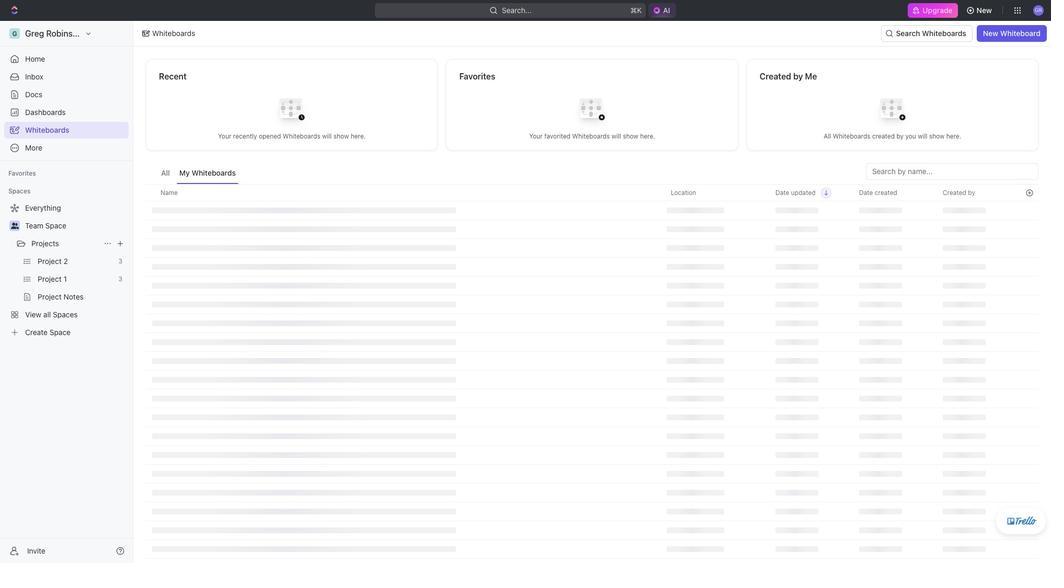 Task type: vqa. For each thing, say whether or not it's contained in the screenshot.


Task type: locate. For each thing, give the bounding box(es) containing it.
tree
[[4, 200, 129, 341]]

spaces up create space link
[[53, 310, 78, 319]]

all whiteboards created by you will show here.
[[824, 132, 961, 140]]

0 horizontal spatial your
[[218, 132, 231, 140]]

home
[[25, 54, 45, 63]]

1 horizontal spatial created
[[943, 189, 966, 196]]

0 vertical spatial created
[[760, 72, 791, 81]]

2 here. from the left
[[640, 132, 655, 140]]

date inside button
[[775, 189, 789, 196]]

cell for 19th row from the top of the table containing name
[[1020, 521, 1038, 540]]

0 vertical spatial by
[[793, 72, 803, 81]]

your favorited whiteboards will show here.
[[529, 132, 655, 140]]

whiteboards down upgrade
[[922, 29, 966, 38]]

created
[[760, 72, 791, 81], [943, 189, 966, 196]]

tab list
[[158, 163, 238, 184]]

new up new whiteboard
[[977, 6, 992, 15]]

1 vertical spatial new
[[983, 29, 998, 38]]

1 will from the left
[[322, 132, 332, 140]]

date
[[775, 189, 789, 196], [859, 189, 873, 196]]

project
[[38, 257, 62, 266], [38, 275, 62, 283], [38, 292, 62, 301]]

0 vertical spatial space
[[45, 221, 66, 230]]

space inside team space link
[[45, 221, 66, 230]]

3 will from the left
[[918, 132, 927, 140]]

space
[[45, 221, 66, 230], [50, 328, 71, 337]]

cell for 9th row from the bottom
[[1020, 408, 1038, 427]]

1 vertical spatial all
[[161, 168, 170, 177]]

new down new 'button'
[[983, 29, 998, 38]]

7 row from the top
[[146, 295, 1038, 314]]

0 horizontal spatial date
[[775, 189, 789, 196]]

1 vertical spatial space
[[50, 328, 71, 337]]

will
[[322, 132, 332, 140], [612, 132, 621, 140], [918, 132, 927, 140]]

user group image
[[11, 223, 19, 229]]

cell for sixth row
[[1020, 276, 1038, 295]]

date created button
[[853, 185, 904, 201]]

2 3 from the top
[[118, 275, 122, 283]]

updated
[[791, 189, 816, 196]]

3 project from the top
[[38, 292, 62, 301]]

2 will from the left
[[612, 132, 621, 140]]

project 1 link
[[38, 271, 114, 288]]

tree inside sidebar navigation
[[4, 200, 129, 341]]

greg robinson's workspace
[[25, 29, 135, 38]]

0 horizontal spatial spaces
[[8, 187, 31, 195]]

cell for 12th row from the top
[[1020, 389, 1038, 408]]

8 row from the top
[[146, 314, 1038, 333]]

3
[[118, 257, 122, 265], [118, 275, 122, 283]]

2 horizontal spatial by
[[968, 189, 975, 196]]

0 horizontal spatial by
[[793, 72, 803, 81]]

0 vertical spatial new
[[977, 6, 992, 15]]

here.
[[351, 132, 366, 140], [640, 132, 655, 140], [946, 132, 961, 140]]

1 horizontal spatial your
[[529, 132, 543, 140]]

1 here. from the left
[[351, 132, 366, 140]]

project 1
[[38, 275, 67, 283]]

cell for eighth row
[[1020, 314, 1038, 333]]

whiteboards left no created by me whiteboards image
[[833, 132, 870, 140]]

0 horizontal spatial all
[[161, 168, 170, 177]]

1 vertical spatial by
[[896, 132, 904, 140]]

date updated
[[775, 189, 816, 196]]

robinson's
[[46, 29, 89, 38]]

created inside row
[[943, 189, 966, 196]]

upgrade link
[[908, 3, 958, 18]]

2 vertical spatial project
[[38, 292, 62, 301]]

new for new
[[977, 6, 992, 15]]

your
[[218, 132, 231, 140], [529, 132, 543, 140]]

invite
[[27, 546, 45, 555]]

cell for 17th row from the top of the table containing name
[[1020, 483, 1038, 502]]

favorites
[[459, 72, 495, 81], [8, 169, 36, 177]]

project for project notes
[[38, 292, 62, 301]]

1 your from the left
[[218, 132, 231, 140]]

more button
[[4, 140, 129, 156]]

1 vertical spatial created
[[875, 189, 897, 196]]

2 horizontal spatial show
[[929, 132, 945, 140]]

0 vertical spatial spaces
[[8, 187, 31, 195]]

by down search by name... text field
[[968, 189, 975, 196]]

1 vertical spatial favorites
[[8, 169, 36, 177]]

0 horizontal spatial favorites
[[8, 169, 36, 177]]

table containing name
[[146, 184, 1038, 563]]

date for date created
[[859, 189, 873, 196]]

1 horizontal spatial all
[[824, 132, 831, 140]]

1 project from the top
[[38, 257, 62, 266]]

0 vertical spatial project
[[38, 257, 62, 266]]

3 row from the top
[[146, 220, 1038, 238]]

1 horizontal spatial will
[[612, 132, 621, 140]]

0 vertical spatial favorites
[[459, 72, 495, 81]]

all
[[824, 132, 831, 140], [161, 168, 170, 177]]

created left me
[[760, 72, 791, 81]]

0 vertical spatial created
[[872, 132, 895, 140]]

by left me
[[793, 72, 803, 81]]

no recent whiteboards image
[[271, 90, 313, 132]]

ai
[[663, 6, 670, 15]]

project up "view all spaces"
[[38, 292, 62, 301]]

date updated button
[[769, 185, 831, 201]]

project 2
[[38, 257, 68, 266]]

1 horizontal spatial show
[[623, 132, 638, 140]]

13 row from the top
[[146, 408, 1038, 427]]

⌘k
[[630, 6, 642, 15]]

2 date from the left
[[859, 189, 873, 196]]

me
[[805, 72, 817, 81]]

notes
[[64, 292, 84, 301]]

16 row from the top
[[146, 464, 1038, 483]]

1 vertical spatial created
[[943, 189, 966, 196]]

sidebar navigation
[[0, 21, 135, 563]]

all inside button
[[161, 168, 170, 177]]

created down search by name... text field
[[943, 189, 966, 196]]

cell for 11th row from the bottom
[[1020, 370, 1038, 389]]

0 horizontal spatial created
[[760, 72, 791, 81]]

no favorited whiteboards image
[[571, 90, 613, 132]]

create space link
[[4, 324, 127, 341]]

spaces
[[8, 187, 31, 195], [53, 310, 78, 319]]

2 project from the top
[[38, 275, 62, 283]]

your left "favorited" at the top right of page
[[529, 132, 543, 140]]

1 date from the left
[[775, 189, 789, 196]]

cell for 4th row from the top
[[1020, 238, 1038, 257]]

by left the you
[[896, 132, 904, 140]]

spaces down favorites 'button'
[[8, 187, 31, 195]]

new inside button
[[983, 29, 998, 38]]

1 horizontal spatial favorites
[[459, 72, 495, 81]]

by
[[793, 72, 803, 81], [896, 132, 904, 140], [968, 189, 975, 196]]

spaces inside "tree"
[[53, 310, 78, 319]]

1
[[64, 275, 67, 283]]

table
[[146, 184, 1038, 563]]

search whiteboards
[[896, 29, 966, 38]]

all for all whiteboards created by you will show here.
[[824, 132, 831, 140]]

whiteboards down dashboards
[[25, 125, 69, 134]]

docs link
[[4, 86, 129, 103]]

tree containing everything
[[4, 200, 129, 341]]

2 horizontal spatial will
[[918, 132, 927, 140]]

15 row from the top
[[146, 446, 1038, 464]]

no created by me whiteboards image
[[872, 90, 913, 132]]

space down view all spaces link
[[50, 328, 71, 337]]

whiteboards
[[152, 29, 195, 38], [922, 29, 966, 38], [25, 125, 69, 134], [283, 132, 320, 140], [572, 132, 610, 140], [833, 132, 870, 140], [192, 168, 236, 177]]

0 horizontal spatial show
[[333, 132, 349, 140]]

upgrade
[[923, 6, 953, 15]]

created
[[872, 132, 895, 140], [875, 189, 897, 196]]

all
[[43, 310, 51, 319]]

1 horizontal spatial spaces
[[53, 310, 78, 319]]

everything
[[25, 203, 61, 212]]

2 vertical spatial by
[[968, 189, 975, 196]]

new
[[977, 6, 992, 15], [983, 29, 998, 38]]

0 vertical spatial 3
[[118, 257, 122, 265]]

2 horizontal spatial here.
[[946, 132, 961, 140]]

recent
[[159, 72, 187, 81]]

favorites button
[[4, 167, 40, 180]]

space for team space
[[45, 221, 66, 230]]

1 row from the top
[[146, 184, 1038, 201]]

2 your from the left
[[529, 132, 543, 140]]

cell
[[1020, 201, 1038, 220], [1020, 220, 1038, 238], [1020, 238, 1038, 257], [1020, 257, 1038, 276], [1020, 276, 1038, 295], [1020, 295, 1038, 314], [1020, 314, 1038, 333], [1020, 333, 1038, 351], [1020, 351, 1038, 370], [1020, 370, 1038, 389], [1020, 389, 1038, 408], [1020, 408, 1038, 427], [1020, 427, 1038, 446], [1020, 446, 1038, 464], [1020, 464, 1038, 483], [1020, 483, 1038, 502], [1020, 502, 1038, 521], [1020, 521, 1038, 540], [1020, 540, 1038, 558], [146, 558, 665, 563], [665, 558, 769, 563], [769, 558, 853, 563], [853, 558, 937, 563], [937, 558, 1020, 563], [1020, 558, 1038, 563]]

3 here. from the left
[[946, 132, 961, 140]]

1 vertical spatial project
[[38, 275, 62, 283]]

space down the everything link
[[45, 221, 66, 230]]

date inside button
[[859, 189, 873, 196]]

space inside create space link
[[50, 328, 71, 337]]

project left 2
[[38, 257, 62, 266]]

3 right project 2 link
[[118, 257, 122, 265]]

show
[[333, 132, 349, 140], [623, 132, 638, 140], [929, 132, 945, 140]]

projects
[[31, 239, 59, 248]]

1 horizontal spatial here.
[[640, 132, 655, 140]]

1 vertical spatial spaces
[[53, 310, 78, 319]]

0 vertical spatial all
[[824, 132, 831, 140]]

row
[[146, 184, 1038, 201], [146, 201, 1038, 220], [146, 220, 1038, 238], [146, 238, 1038, 257], [146, 257, 1038, 276], [146, 276, 1038, 295], [146, 295, 1038, 314], [146, 314, 1038, 333], [146, 333, 1038, 351], [146, 351, 1038, 370], [146, 370, 1038, 389], [146, 389, 1038, 408], [146, 408, 1038, 427], [146, 427, 1038, 446], [146, 446, 1038, 464], [146, 464, 1038, 483], [146, 483, 1038, 502], [146, 502, 1038, 521], [146, 521, 1038, 540], [146, 540, 1038, 558], [146, 558, 1038, 563]]

3 up project notes link
[[118, 275, 122, 283]]

0 horizontal spatial will
[[322, 132, 332, 140]]

your left recently
[[218, 132, 231, 140]]

3 show from the left
[[929, 132, 945, 140]]

you
[[905, 132, 916, 140]]

1 show from the left
[[333, 132, 349, 140]]

17 row from the top
[[146, 483, 1038, 502]]

1 3 from the top
[[118, 257, 122, 265]]

21 row from the top
[[146, 558, 1038, 563]]

6 row from the top
[[146, 276, 1038, 295]]

by inside row
[[968, 189, 975, 196]]

0 horizontal spatial here.
[[351, 132, 366, 140]]

create
[[25, 328, 48, 337]]

dashboards
[[25, 108, 66, 117]]

whiteboards link
[[4, 122, 129, 139]]

1 vertical spatial 3
[[118, 275, 122, 283]]

1 horizontal spatial date
[[859, 189, 873, 196]]

workspace
[[91, 29, 135, 38]]

cell for 5th row from the top of the table containing name
[[1020, 257, 1038, 276]]

new inside 'button'
[[977, 6, 992, 15]]

project left 1
[[38, 275, 62, 283]]

new for new whiteboard
[[983, 29, 998, 38]]



Task type: describe. For each thing, give the bounding box(es) containing it.
whiteboard
[[1000, 29, 1041, 38]]

whiteboards right opened
[[283, 132, 320, 140]]

gr
[[1035, 7, 1042, 13]]

18 row from the top
[[146, 502, 1038, 521]]

14 row from the top
[[146, 427, 1038, 446]]

my whiteboards button
[[177, 163, 238, 184]]

date for date updated
[[775, 189, 789, 196]]

cell for 2nd row from the top of the table containing name
[[1020, 201, 1038, 220]]

created by me
[[760, 72, 817, 81]]

view all spaces
[[25, 310, 78, 319]]

cell for 12th row from the bottom of the table containing name
[[1020, 351, 1038, 370]]

everything link
[[4, 200, 127, 216]]

projects link
[[31, 235, 99, 252]]

cell for 13th row from the bottom of the table containing name
[[1020, 333, 1038, 351]]

team space
[[25, 221, 66, 230]]

whiteboards right my
[[192, 168, 236, 177]]

cell for 19th row from the bottom
[[1020, 220, 1038, 238]]

your recently opened whiteboards will show here.
[[218, 132, 366, 140]]

created for created by
[[943, 189, 966, 196]]

new whiteboard
[[983, 29, 1041, 38]]

team space link
[[25, 218, 127, 234]]

search whiteboards button
[[881, 25, 972, 42]]

new button
[[962, 2, 998, 19]]

space for create space
[[50, 328, 71, 337]]

11 row from the top
[[146, 370, 1038, 389]]

created by
[[943, 189, 975, 196]]

project notes link
[[38, 289, 127, 305]]

home link
[[4, 51, 129, 67]]

inbox link
[[4, 68, 129, 85]]

all button
[[158, 163, 172, 184]]

greg
[[25, 29, 44, 38]]

search
[[896, 29, 920, 38]]

g
[[12, 30, 17, 37]]

cell for sixth row from the bottom
[[1020, 464, 1038, 483]]

cell for seventh row from the bottom of the table containing name
[[1020, 446, 1038, 464]]

my whiteboards
[[179, 168, 236, 177]]

date created
[[859, 189, 897, 196]]

2
[[64, 257, 68, 266]]

favorites inside 'button'
[[8, 169, 36, 177]]

whiteboards right "favorited" at the top right of page
[[572, 132, 610, 140]]

3 for 1
[[118, 275, 122, 283]]

10 row from the top
[[146, 351, 1038, 370]]

name
[[161, 189, 178, 196]]

created for created by me
[[760, 72, 791, 81]]

new whiteboard button
[[977, 25, 1047, 42]]

view all spaces link
[[4, 306, 127, 323]]

inbox
[[25, 72, 43, 81]]

12 row from the top
[[146, 389, 1038, 408]]

view
[[25, 310, 41, 319]]

recently
[[233, 132, 257, 140]]

more
[[25, 143, 42, 152]]

4 row from the top
[[146, 238, 1038, 257]]

create space
[[25, 328, 71, 337]]

all for all
[[161, 168, 170, 177]]

my
[[179, 168, 190, 177]]

favorited
[[544, 132, 570, 140]]

whiteboards inside sidebar navigation
[[25, 125, 69, 134]]

20 row from the top
[[146, 540, 1038, 558]]

cell for eighth row from the bottom
[[1020, 427, 1038, 446]]

your for recent
[[218, 132, 231, 140]]

team
[[25, 221, 43, 230]]

docs
[[25, 90, 42, 99]]

19 row from the top
[[146, 521, 1038, 540]]

by for created by
[[968, 189, 975, 196]]

cell for second row from the bottom of the table containing name
[[1020, 540, 1038, 558]]

tab list containing all
[[158, 163, 238, 184]]

ai button
[[648, 3, 676, 18]]

location
[[671, 189, 696, 196]]

project for project 2
[[38, 257, 62, 266]]

gr button
[[1030, 2, 1047, 19]]

project for project 1
[[38, 275, 62, 283]]

search...
[[502, 6, 531, 15]]

cell for 21th row
[[1020, 558, 1038, 563]]

3 for 2
[[118, 257, 122, 265]]

row containing name
[[146, 184, 1038, 201]]

opened
[[259, 132, 281, 140]]

your for favorites
[[529, 132, 543, 140]]

greg robinson's workspace, , element
[[9, 28, 20, 39]]

2 row from the top
[[146, 201, 1038, 220]]

Search by name... text field
[[872, 164, 1032, 179]]

whiteboards up recent
[[152, 29, 195, 38]]

dashboards link
[[4, 104, 129, 121]]

1 horizontal spatial by
[[896, 132, 904, 140]]

5 row from the top
[[146, 257, 1038, 276]]

9 row from the top
[[146, 333, 1038, 351]]

cell for 18th row
[[1020, 502, 1038, 521]]

cell for 15th row from the bottom
[[1020, 295, 1038, 314]]

project notes
[[38, 292, 84, 301]]

2 show from the left
[[623, 132, 638, 140]]

created inside date created button
[[875, 189, 897, 196]]

project 2 link
[[38, 253, 114, 270]]

by for created by me
[[793, 72, 803, 81]]



